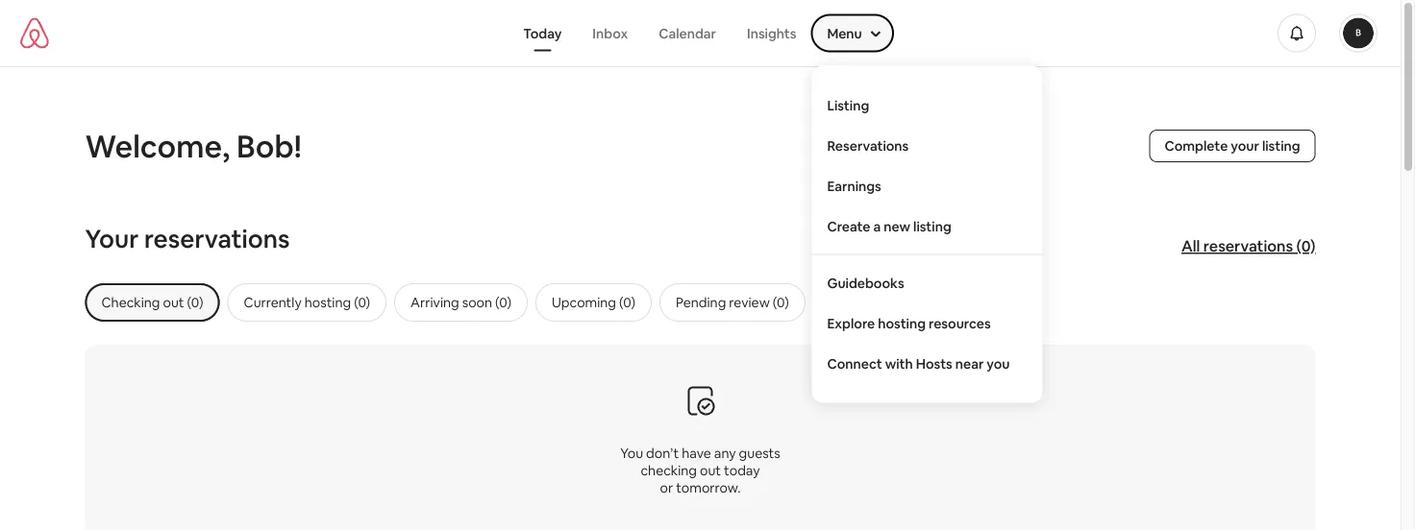 Task type: describe. For each thing, give the bounding box(es) containing it.
today
[[724, 462, 760, 479]]

you
[[620, 445, 643, 462]]

all
[[1182, 237, 1200, 256]]

review (0)
[[729, 294, 789, 312]]

1 horizontal spatial listing
[[1262, 138, 1301, 155]]

reservations for your
[[144, 223, 290, 255]]

welcome, bob!
[[85, 126, 302, 166]]

create a new listing
[[827, 218, 952, 235]]

explore hosting resources
[[827, 315, 991, 332]]

listing link
[[812, 85, 1043, 125]]

upcoming (0)
[[552, 294, 636, 312]]

resources
[[929, 315, 991, 332]]

guests
[[739, 445, 781, 462]]

explore hosting resources link
[[812, 303, 1043, 344]]

complete your listing
[[1165, 138, 1301, 155]]

today link
[[508, 15, 577, 51]]

out
[[700, 462, 721, 479]]

inbox link
[[577, 15, 643, 51]]

reservation filters group
[[85, 284, 1354, 322]]

menu button
[[812, 15, 893, 51]]

you don't have any guests checking out today or tomorrow.
[[620, 445, 781, 497]]

have
[[682, 445, 711, 462]]

(0) inside reservation filters group
[[619, 294, 636, 312]]

reservations link
[[812, 125, 1043, 166]]

soon (0)
[[462, 294, 512, 312]]

checking
[[641, 462, 697, 479]]

arriving
[[411, 294, 459, 312]]

currently hosting (0)
[[244, 294, 370, 312]]

checking
[[101, 294, 160, 312]]

calendar
[[659, 25, 716, 42]]

menu group
[[812, 15, 893, 51]]

new
[[884, 218, 911, 235]]

all reservations (0) link
[[1172, 227, 1326, 266]]

create a new listing link
[[812, 206, 1043, 247]]

currently
[[244, 294, 302, 312]]



Task type: locate. For each thing, give the bounding box(es) containing it.
welcome,
[[85, 126, 230, 166]]

out (0)
[[163, 294, 203, 312]]

reservations for all
[[1204, 237, 1293, 256]]

guidebooks link
[[812, 263, 1043, 303]]

listing right new on the right top of the page
[[914, 218, 952, 235]]

connect with hosts near you
[[827, 355, 1010, 373]]

1 vertical spatial (0)
[[619, 294, 636, 312]]

pending review (0)
[[676, 294, 789, 312]]

0 horizontal spatial reservations
[[144, 223, 290, 255]]

explore
[[827, 315, 875, 332]]

your
[[1231, 138, 1260, 155]]

0 vertical spatial (0)
[[1297, 237, 1316, 256]]

insights
[[747, 25, 797, 42]]

today
[[523, 25, 562, 42]]

connect with hosts near you link
[[812, 344, 1043, 384]]

hosts
[[916, 355, 953, 373]]

hosting
[[878, 315, 926, 332]]

checking out (0)
[[101, 294, 203, 312]]

you
[[987, 355, 1010, 373]]

your reservations
[[85, 223, 290, 255]]

your
[[85, 223, 139, 255]]

main navigation menu image
[[1343, 18, 1374, 49]]

1 horizontal spatial (0)
[[1297, 237, 1316, 256]]

0 vertical spatial listing
[[1262, 138, 1301, 155]]

guidebooks
[[827, 275, 904, 292]]

arriving soon (0)
[[411, 294, 512, 312]]

listing
[[1262, 138, 1301, 155], [914, 218, 952, 235]]

menu
[[827, 25, 862, 42]]

complete
[[1165, 138, 1228, 155]]

bob!
[[237, 126, 302, 166]]

1 vertical spatial listing
[[914, 218, 952, 235]]

all reservations (0)
[[1182, 237, 1316, 256]]

with
[[885, 355, 913, 373]]

listing
[[827, 97, 869, 114]]

reservations right all
[[1204, 237, 1293, 256]]

inbox
[[593, 25, 628, 42]]

complete your listing link
[[1149, 130, 1316, 163]]

reservations up out (0) at the bottom left of the page
[[144, 223, 290, 255]]

1 horizontal spatial reservations
[[1204, 237, 1293, 256]]

0 horizontal spatial listing
[[914, 218, 952, 235]]

upcoming
[[552, 294, 616, 312]]

earnings link
[[812, 166, 1043, 206]]

reservations
[[827, 137, 909, 154]]

any
[[714, 445, 736, 462]]

0 horizontal spatial (0)
[[619, 294, 636, 312]]

earnings
[[827, 177, 882, 195]]

(0)
[[1297, 237, 1316, 256], [619, 294, 636, 312]]

listing right 'your'
[[1262, 138, 1301, 155]]

calendar link
[[643, 15, 732, 51]]

near
[[956, 355, 984, 373]]

pending
[[676, 294, 726, 312]]

don't
[[646, 445, 679, 462]]

connect
[[827, 355, 882, 373]]

insights link
[[732, 15, 812, 51]]

a
[[874, 218, 881, 235]]

reservations
[[144, 223, 290, 255], [1204, 237, 1293, 256]]

hosting (0)
[[305, 294, 370, 312]]

create
[[827, 218, 871, 235]]

or tomorrow.
[[660, 479, 741, 497]]



Task type: vqa. For each thing, say whether or not it's contained in the screenshot.
'NAVIGATE TO FACEBOOK' icon
no



